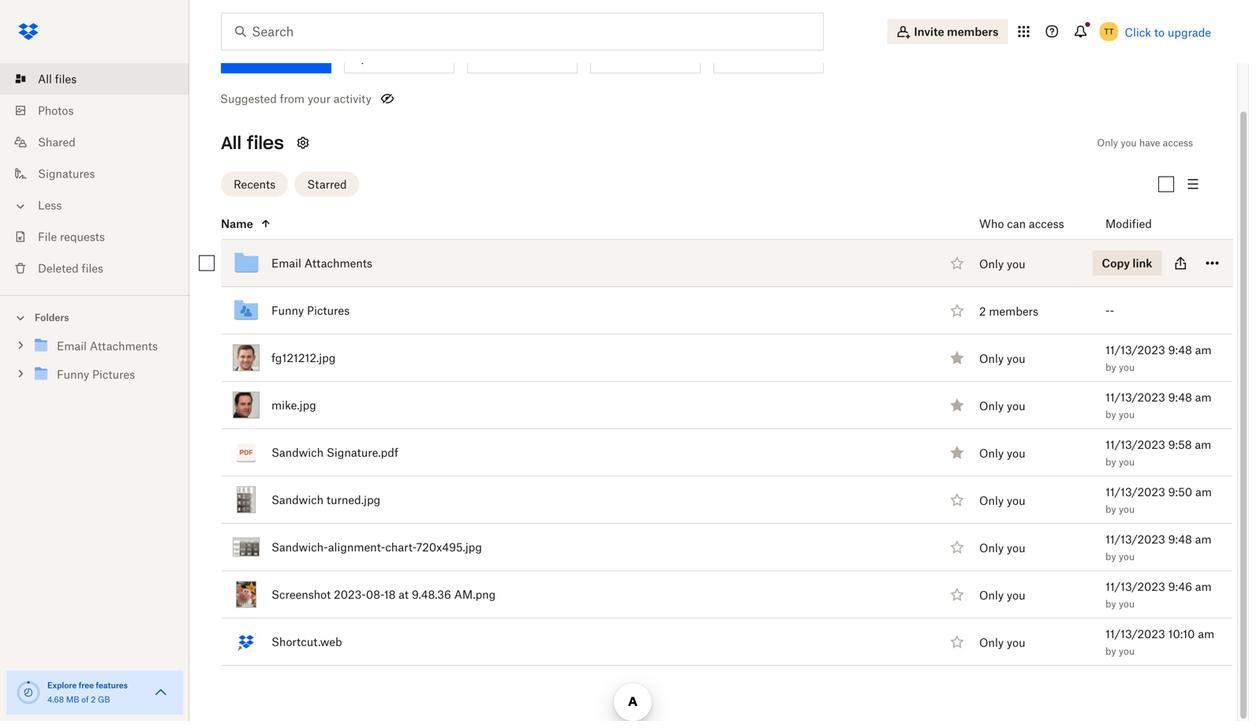 Task type: describe. For each thing, give the bounding box(es) containing it.
only for sandwich-alignment-chart-720x495.jpg
[[980, 542, 1004, 555]]

only you for fg121212.jpg
[[980, 352, 1026, 365]]

who can access
[[980, 217, 1065, 231]]

name mike.jpg, modified 11/13/2023 9:48 am, element
[[186, 382, 1234, 430]]

11/13/2023 9:46 am by you
[[1106, 580, 1213, 610]]

deleted files link
[[13, 253, 189, 284]]

recents button
[[221, 172, 288, 197]]

0 vertical spatial pictures
[[307, 304, 350, 317]]

Search in folder "Dropbox" text field
[[252, 22, 791, 41]]

fg121212.jpg
[[272, 351, 336, 365]]

only you for sandwich turned.jpg
[[980, 494, 1026, 508]]

suggested
[[220, 92, 277, 105]]

who
[[980, 217, 1005, 231]]

only for mike.jpg
[[980, 399, 1004, 413]]

folder settings image
[[294, 133, 313, 152]]

deleted files
[[38, 262, 103, 275]]

by for sandwich turned.jpg
[[1106, 504, 1117, 516]]

name sandwich signature.pdf, modified 11/13/2023 9:58 am, element
[[186, 430, 1234, 477]]

attachments inside group
[[90, 340, 158, 353]]

only you for shortcut.web
[[980, 636, 1026, 650]]

only for screenshot 2023-08-18 at 9.48.36 am.png
[[980, 589, 1004, 602]]

0 horizontal spatial funny pictures link
[[32, 364, 177, 386]]

18
[[384, 588, 396, 602]]

/shortcut.web image
[[234, 630, 259, 655]]

create button
[[221, 13, 332, 73]]

only you for email attachments
[[980, 257, 1026, 271]]

explore
[[47, 681, 77, 691]]

you inside '11/13/2023 9:58 am by you'
[[1119, 456, 1135, 468]]

720x495.jpg
[[417, 541, 482, 554]]

name screenshot 2023-08-18 at 9.48.36 am.png, modified 11/13/2023 9:46 am, element
[[186, 572, 1234, 619]]

by for screenshot 2023-08-18 at 9.48.36 am.png
[[1106, 598, 1117, 610]]

sandwich turned.jpg
[[272, 493, 381, 507]]

am for screenshot 2023-08-18 at 9.48.36 am.png
[[1196, 580, 1213, 594]]

11/13/2023 9:48 am by you for sandwich-alignment-chart-720x495.jpg
[[1106, 533, 1212, 563]]

remove from starred image for fg121212.jpg
[[948, 349, 967, 368]]

9.48.36
[[412, 588, 451, 602]]

alignment-
[[328, 541, 386, 554]]

signatures
[[38, 167, 95, 180]]

only you button for sandwich turned.jpg
[[980, 492, 1026, 510]]

features
[[96, 681, 128, 691]]

name button
[[221, 214, 941, 233]]

mb
[[66, 695, 79, 705]]

invite
[[915, 25, 945, 38]]

only you button for mike.jpg
[[980, 397, 1026, 415]]

table containing name
[[186, 208, 1234, 666]]

shortcut.web link
[[272, 633, 342, 652]]

2 inside explore free features 4.68 mb of 2 gb
[[91, 695, 96, 705]]

folders
[[35, 312, 69, 324]]

of
[[81, 695, 89, 705]]

all files list item
[[0, 63, 189, 95]]

signature.pdf
[[327, 446, 399, 460]]

all files link
[[13, 63, 189, 95]]

only you for mike.jpg
[[980, 399, 1026, 413]]

recents
[[234, 178, 276, 191]]

2 members button
[[980, 303, 1039, 320]]

less image
[[13, 199, 28, 214]]

at
[[399, 588, 409, 602]]

by for shortcut.web
[[1106, 646, 1117, 658]]

file requests
[[38, 230, 105, 244]]

quota usage element
[[16, 681, 41, 706]]

funny pictures link inside the name funny pictures, modified 11/13/2023 10:13 am, element
[[272, 301, 350, 320]]

only you for screenshot 2023-08-18 at 9.48.36 am.png
[[980, 589, 1026, 602]]

invite members button
[[888, 19, 1009, 44]]

sandwich-alignment-chart-720x495.jpg
[[272, 541, 482, 554]]

2023-
[[334, 588, 366, 602]]

only for sandwich turned.jpg
[[980, 494, 1004, 508]]

add to starred image inside name email attachments, modified 11/13/2023 10:24 am, "element"
[[948, 254, 967, 273]]

sandwich signature.pdf link
[[272, 443, 399, 462]]

only you have access
[[1098, 137, 1194, 149]]

11/13/2023 9:48 am by you for fg121212.jpg
[[1106, 343, 1212, 373]]

upload button
[[344, 13, 455, 73]]

0 horizontal spatial pictures
[[92, 368, 135, 381]]

copy
[[1103, 257, 1131, 270]]

1 vertical spatial funny
[[57, 368, 89, 381]]

only you button for fg121212.jpg
[[980, 350, 1026, 367]]

9:46
[[1169, 580, 1193, 594]]

all inside list item
[[38, 72, 52, 86]]

files for deleted files link
[[82, 262, 103, 275]]

photos link
[[13, 95, 189, 126]]

/screenshot 2023-08-18 at 9.48.36 am.png image
[[236, 582, 257, 608]]

email attachments inside "element"
[[272, 257, 373, 270]]

signatures link
[[13, 158, 189, 189]]

by for sandwich-alignment-chart-720x495.jpg
[[1106, 551, 1117, 563]]

add to starred image for 11/13/2023 10:10 am
[[948, 633, 967, 652]]

remove from starred image for mike.jpg
[[948, 396, 967, 415]]

funny inside the name funny pictures, modified 11/13/2023 10:13 am, element
[[272, 304, 304, 317]]

modified
[[1106, 217, 1153, 231]]

you inside the 11/13/2023 9:50 am by you
[[1119, 504, 1135, 516]]

9:48 for sandwich-alignment-chart-720x495.jpg
[[1169, 533, 1193, 546]]

suggested from your activity
[[220, 92, 372, 105]]

by for fg121212.jpg
[[1106, 362, 1117, 373]]

file
[[38, 230, 57, 244]]

11/13/2023 for mike.jpg
[[1106, 391, 1166, 404]]

1 vertical spatial all
[[221, 132, 242, 154]]

9:48 for fg121212.jpg
[[1169, 343, 1193, 357]]

only for sandwich signature.pdf
[[980, 447, 1004, 460]]

1 vertical spatial email attachments
[[57, 340, 158, 353]]

only for shortcut.web
[[980, 636, 1004, 650]]

gb
[[98, 695, 110, 705]]

fg121212.jpg link
[[272, 349, 336, 368]]

11/13/2023 for fg121212.jpg
[[1106, 343, 1166, 357]]

upgrade
[[1168, 26, 1212, 39]]

tt
[[1105, 26, 1114, 36]]

9:50
[[1169, 486, 1193, 499]]

activity
[[334, 92, 372, 105]]

modified button
[[1106, 214, 1194, 233]]

mike.jpg
[[272, 399, 316, 412]]

name
[[221, 217, 253, 231]]

email inside name email attachments, modified 11/13/2023 10:24 am, "element"
[[272, 257, 302, 270]]

starred button
[[295, 172, 360, 197]]

starred
[[307, 178, 347, 191]]

-- for only you
[[1106, 257, 1115, 270]]

tt button
[[1097, 19, 1122, 44]]

screenshot 2023-08-18 at 9.48.36 am.png link
[[272, 585, 496, 604]]

1 vertical spatial access
[[1030, 217, 1065, 231]]

shortcut.web
[[272, 636, 342, 649]]

/mike.jpg image
[[233, 392, 260, 419]]

am for shortcut.web
[[1199, 628, 1215, 641]]

name funny pictures, modified 11/13/2023 10:13 am, element
[[186, 287, 1234, 335]]

can
[[1008, 217, 1027, 231]]

add to starred image for 2 members
[[948, 301, 967, 320]]

from
[[280, 92, 305, 105]]

upload
[[355, 52, 391, 65]]



Task type: locate. For each thing, give the bounding box(es) containing it.
1 horizontal spatial 2
[[980, 305, 987, 318]]

0 horizontal spatial all
[[38, 72, 52, 86]]

2 -- from the top
[[1106, 304, 1115, 317]]

files
[[55, 72, 77, 86], [247, 132, 284, 154], [82, 262, 103, 275]]

/sandwich turned.jpg image
[[237, 487, 256, 514]]

2 add to starred image from the top
[[948, 538, 967, 557]]

11/13/2023 9:48 am by you
[[1106, 343, 1212, 373], [1106, 391, 1212, 421], [1106, 533, 1212, 563]]

0 vertical spatial all files
[[38, 72, 77, 86]]

by inside name fg121212.jpg, modified 11/13/2023 9:48 am, element
[[1106, 362, 1117, 373]]

11/13/2023 inside 11/13/2023 9:46 am by you
[[1106, 580, 1166, 594]]

sandwich-
[[272, 541, 328, 554]]

only you inside name shortcut.web, modified 11/13/2023 10:10 am, element
[[980, 636, 1026, 650]]

6 11/13/2023 from the top
[[1106, 580, 1166, 594]]

mike.jpg link
[[272, 396, 316, 415]]

2 vertical spatial files
[[82, 262, 103, 275]]

0 horizontal spatial email
[[57, 340, 87, 353]]

9:48 for mike.jpg
[[1169, 391, 1193, 404]]

1 horizontal spatial email
[[272, 257, 302, 270]]

11/13/2023 10:10 am by you
[[1106, 628, 1215, 658]]

0 vertical spatial funny
[[272, 304, 304, 317]]

0 vertical spatial funny pictures
[[272, 304, 350, 317]]

folders button
[[0, 306, 189, 329]]

0 vertical spatial --
[[1106, 257, 1115, 270]]

name email attachments, modified 11/13/2023 10:24 am, element
[[186, 240, 1234, 287]]

5 only you from the top
[[980, 494, 1026, 508]]

only you inside name sandwich-alignment-chart-720x495.jpg, modified 11/13/2023 9:48 am, element
[[980, 542, 1026, 555]]

0 vertical spatial all
[[38, 72, 52, 86]]

pictures down folders button on the left of the page
[[92, 368, 135, 381]]

4 by from the top
[[1106, 504, 1117, 516]]

0 vertical spatial 9:48
[[1169, 343, 1193, 357]]

11/13/2023 for sandwich turned.jpg
[[1106, 486, 1166, 499]]

only inside name sandwich-alignment-chart-720x495.jpg, modified 11/13/2023 9:48 am, element
[[980, 542, 1004, 555]]

all files up recents button
[[221, 132, 284, 154]]

9:48
[[1169, 343, 1193, 357], [1169, 391, 1193, 404], [1169, 533, 1193, 546]]

only you
[[980, 257, 1026, 271], [980, 352, 1026, 365], [980, 399, 1026, 413], [980, 447, 1026, 460], [980, 494, 1026, 508], [980, 542, 1026, 555], [980, 589, 1026, 602], [980, 636, 1026, 650]]

click to upgrade link
[[1125, 26, 1212, 39]]

1 vertical spatial attachments
[[90, 340, 158, 353]]

/fg121212.jpg image
[[233, 345, 260, 371]]

access right can
[[1030, 217, 1065, 231]]

11/13/2023 9:50 am by you
[[1106, 486, 1213, 516]]

11/13/2023 for screenshot 2023-08-18 at 9.48.36 am.png
[[1106, 580, 1166, 594]]

free
[[79, 681, 94, 691]]

1 vertical spatial all files
[[221, 132, 284, 154]]

only you inside 'name sandwich signature.pdf, modified 11/13/2023 9:58 am,' element
[[980, 447, 1026, 460]]

file requests link
[[13, 221, 189, 253]]

add to starred image inside the name funny pictures, modified 11/13/2023 10:13 am, element
[[948, 301, 967, 320]]

-- for 2 members
[[1106, 304, 1115, 317]]

only you inside name mike.jpg, modified 11/13/2023 9:48 am, element
[[980, 399, 1026, 413]]

only you button inside 'name sandwich signature.pdf, modified 11/13/2023 9:58 am,' element
[[980, 445, 1026, 462]]

add to starred image for 11/13/2023 9:50 am
[[948, 491, 967, 510]]

11/13/2023 inside '11/13/2023 9:58 am by you'
[[1106, 438, 1166, 452]]

list
[[0, 54, 189, 295]]

by
[[1106, 362, 1117, 373], [1106, 409, 1117, 421], [1106, 456, 1117, 468], [1106, 504, 1117, 516], [1106, 551, 1117, 563], [1106, 598, 1117, 610], [1106, 646, 1117, 658]]

11/13/2023 for sandwich signature.pdf
[[1106, 438, 1166, 452]]

funny pictures link
[[272, 301, 350, 320], [32, 364, 177, 386]]

only inside name email attachments, modified 11/13/2023 10:24 am, "element"
[[980, 257, 1004, 271]]

1 vertical spatial add to starred image
[[948, 538, 967, 557]]

sandwich inside sandwich turned.jpg link
[[272, 493, 324, 507]]

access
[[1164, 137, 1194, 149], [1030, 217, 1065, 231]]

1 vertical spatial 11/13/2023 9:48 am by you
[[1106, 391, 1212, 421]]

1 add to starred image from the top
[[948, 254, 967, 273]]

only you for sandwich-alignment-chart-720x495.jpg
[[980, 542, 1026, 555]]

funny pictures down folders button on the left of the page
[[57, 368, 135, 381]]

add to starred image for 11/13/2023 9:46 am
[[948, 585, 967, 604]]

1 only you button from the top
[[980, 255, 1026, 273]]

1 vertical spatial 9:48
[[1169, 391, 1193, 404]]

/sandwich alignment chart 720x495.jpg image
[[233, 538, 260, 557]]

3 11/13/2023 9:48 am by you from the top
[[1106, 533, 1212, 563]]

only you inside name screenshot 2023-08-18 at 9.48.36 am.png, modified 11/13/2023 9:46 am, element
[[980, 589, 1026, 602]]

0 horizontal spatial email attachments
[[57, 340, 158, 353]]

0 vertical spatial email attachments link
[[272, 254, 373, 273]]

1 sandwich from the top
[[272, 446, 324, 460]]

email attachments
[[272, 257, 373, 270], [57, 340, 158, 353]]

-- inside the name funny pictures, modified 11/13/2023 10:13 am, element
[[1106, 304, 1115, 317]]

by inside name mike.jpg, modified 11/13/2023 9:48 am, element
[[1106, 409, 1117, 421]]

create
[[231, 51, 266, 64]]

8 only you button from the top
[[980, 634, 1026, 652]]

2 sandwich from the top
[[272, 493, 324, 507]]

-
[[1106, 257, 1111, 270], [1111, 257, 1115, 270], [1106, 304, 1111, 317], [1111, 304, 1115, 317]]

members for invite members
[[948, 25, 999, 38]]

by inside '11/13/2023 9:58 am by you'
[[1106, 456, 1117, 468]]

only inside 'name sandwich signature.pdf, modified 11/13/2023 9:58 am,' element
[[980, 447, 1004, 460]]

0 horizontal spatial access
[[1030, 217, 1065, 231]]

11/13/2023 inside the 11/13/2023 9:50 am by you
[[1106, 486, 1166, 499]]

1 vertical spatial sandwich
[[272, 493, 324, 507]]

11/13/2023 9:48 am by you for mike.jpg
[[1106, 391, 1212, 421]]

add to starred image
[[948, 254, 967, 273], [948, 491, 967, 510], [948, 585, 967, 604], [948, 633, 967, 652]]

files down file requests link
[[82, 262, 103, 275]]

link
[[1133, 257, 1153, 270]]

am
[[1196, 343, 1212, 357], [1196, 391, 1212, 404], [1196, 438, 1212, 452], [1196, 486, 1213, 499], [1196, 533, 1212, 546], [1196, 580, 1213, 594], [1199, 628, 1215, 641]]

click to upgrade
[[1125, 26, 1212, 39]]

only you inside name fg121212.jpg, modified 11/13/2023 9:48 am, element
[[980, 352, 1026, 365]]

3 add to starred image from the top
[[948, 585, 967, 604]]

list containing all files
[[0, 54, 189, 295]]

7 only you button from the top
[[980, 587, 1026, 604]]

6 by from the top
[[1106, 598, 1117, 610]]

2 only you from the top
[[980, 352, 1026, 365]]

2 11/13/2023 9:48 am by you from the top
[[1106, 391, 1212, 421]]

email inside group
[[57, 340, 87, 353]]

all files
[[38, 72, 77, 86], [221, 132, 284, 154]]

only you button inside name screenshot 2023-08-18 at 9.48.36 am.png, modified 11/13/2023 9:46 am, element
[[980, 587, 1026, 604]]

files left folder settings "image"
[[247, 132, 284, 154]]

0 vertical spatial email attachments
[[272, 257, 373, 270]]

am inside 11/13/2023 9:46 am by you
[[1196, 580, 1213, 594]]

-- inside name email attachments, modified 11/13/2023 10:24 am, "element"
[[1106, 257, 1115, 270]]

name sandwich-alignment-chart-720x495.jpg, modified 11/13/2023 9:48 am, element
[[186, 524, 1234, 572]]

1 horizontal spatial email attachments link
[[272, 254, 373, 273]]

you inside the '11/13/2023 10:10 am by you'
[[1119, 646, 1135, 658]]

1 by from the top
[[1106, 362, 1117, 373]]

invite members
[[915, 25, 999, 38]]

11/13/2023 9:58 am by you
[[1106, 438, 1212, 468]]

1 horizontal spatial funny
[[272, 304, 304, 317]]

only you inside name email attachments, modified 11/13/2023 10:24 am, "element"
[[980, 257, 1026, 271]]

you inside name email attachments, modified 11/13/2023 10:24 am, "element"
[[1007, 257, 1026, 271]]

3 only you button from the top
[[980, 397, 1026, 415]]

1 vertical spatial funny pictures link
[[32, 364, 177, 386]]

1 remove from starred image from the top
[[948, 349, 967, 368]]

2 add to starred image from the top
[[948, 491, 967, 510]]

3 only you from the top
[[980, 399, 1026, 413]]

funny
[[272, 304, 304, 317], [57, 368, 89, 381]]

only you inside the name sandwich turned.jpg, modified 11/13/2023 9:50 am, element
[[980, 494, 1026, 508]]

1 add to starred image from the top
[[948, 301, 967, 320]]

1 vertical spatial files
[[247, 132, 284, 154]]

add to starred image inside name shortcut.web, modified 11/13/2023 10:10 am, element
[[948, 633, 967, 652]]

sandwich for sandwich turned.jpg
[[272, 493, 324, 507]]

you inside 11/13/2023 9:46 am by you
[[1119, 598, 1135, 610]]

you
[[1121, 137, 1137, 149], [1007, 257, 1026, 271], [1007, 352, 1026, 365], [1119, 362, 1135, 373], [1007, 399, 1026, 413], [1119, 409, 1135, 421], [1007, 447, 1026, 460], [1119, 456, 1135, 468], [1007, 494, 1026, 508], [1119, 504, 1135, 516], [1007, 542, 1026, 555], [1119, 551, 1135, 563], [1007, 589, 1026, 602], [1119, 598, 1135, 610], [1007, 636, 1026, 650], [1119, 646, 1135, 658]]

2 only you button from the top
[[980, 350, 1026, 367]]

name sandwich turned.jpg, modified 11/13/2023 9:50 am, element
[[186, 477, 1234, 524]]

11/13/2023 for shortcut.web
[[1106, 628, 1166, 641]]

-- down "copy"
[[1106, 304, 1115, 317]]

0 horizontal spatial attachments
[[90, 340, 158, 353]]

4 11/13/2023 from the top
[[1106, 486, 1166, 499]]

am for sandwich turned.jpg
[[1196, 486, 1213, 499]]

2 9:48 from the top
[[1169, 391, 1193, 404]]

all files up photos
[[38, 72, 77, 86]]

shared
[[38, 135, 76, 149]]

am for mike.jpg
[[1196, 391, 1212, 404]]

1 horizontal spatial files
[[82, 262, 103, 275]]

am inside the 11/13/2023 9:50 am by you
[[1196, 486, 1213, 499]]

6 only you from the top
[[980, 542, 1026, 555]]

2 horizontal spatial files
[[247, 132, 284, 154]]

by inside 11/13/2023 9:46 am by you
[[1106, 598, 1117, 610]]

table
[[186, 208, 1234, 666]]

7 by from the top
[[1106, 646, 1117, 658]]

files up photos
[[55, 72, 77, 86]]

1 vertical spatial pictures
[[92, 368, 135, 381]]

add to starred image
[[948, 301, 967, 320], [948, 538, 967, 557]]

only you button for screenshot 2023-08-18 at 9.48.36 am.png
[[980, 587, 1026, 604]]

11/13/2023 9:48 am by you inside name sandwich-alignment-chart-720x495.jpg, modified 11/13/2023 9:48 am, element
[[1106, 533, 1212, 563]]

members inside 2 members button
[[990, 305, 1039, 318]]

only inside name shortcut.web, modified 11/13/2023 10:10 am, element
[[980, 636, 1004, 650]]

sandwich turned.jpg link
[[272, 491, 381, 510]]

5 only you button from the top
[[980, 492, 1026, 510]]

only you button for shortcut.web
[[980, 634, 1026, 652]]

remove from starred image inside name mike.jpg, modified 11/13/2023 9:48 am, element
[[948, 396, 967, 415]]

to
[[1155, 26, 1165, 39]]

0 vertical spatial remove from starred image
[[948, 349, 967, 368]]

access right have
[[1164, 137, 1194, 149]]

0 vertical spatial attachments
[[305, 257, 373, 270]]

by for mike.jpg
[[1106, 409, 1117, 421]]

11/13/2023 9:48 am by you inside name mike.jpg, modified 11/13/2023 9:48 am, element
[[1106, 391, 1212, 421]]

funny pictures
[[272, 304, 350, 317], [57, 368, 135, 381]]

3 9:48 from the top
[[1169, 533, 1193, 546]]

only you for sandwich signature.pdf
[[980, 447, 1026, 460]]

0 vertical spatial email
[[272, 257, 302, 270]]

0 horizontal spatial all files
[[38, 72, 77, 86]]

group
[[0, 329, 189, 401]]

sandwich inside "sandwich signature.pdf" link
[[272, 446, 324, 460]]

attachments inside "element"
[[305, 257, 373, 270]]

have
[[1140, 137, 1161, 149]]

email attachments link inside group
[[32, 336, 177, 357]]

9:58
[[1169, 438, 1193, 452]]

photos
[[38, 104, 74, 117]]

6 only you button from the top
[[980, 540, 1026, 557]]

explore free features 4.68 mb of 2 gb
[[47, 681, 128, 705]]

7 11/13/2023 from the top
[[1106, 628, 1166, 641]]

am for sandwich signature.pdf
[[1196, 438, 1212, 452]]

screenshot
[[272, 588, 331, 602]]

1 9:48 from the top
[[1169, 343, 1193, 357]]

members for 2 members
[[990, 305, 1039, 318]]

only you button for sandwich-alignment-chart-720x495.jpg
[[980, 540, 1026, 557]]

funny pictures inside 'table'
[[272, 304, 350, 317]]

by inside the '11/13/2023 10:10 am by you'
[[1106, 646, 1117, 658]]

pictures up the fg121212.jpg link
[[307, 304, 350, 317]]

1 horizontal spatial pictures
[[307, 304, 350, 317]]

10:10
[[1169, 628, 1196, 641]]

1 vertical spatial funny pictures
[[57, 368, 135, 381]]

1 vertical spatial remove from starred image
[[948, 396, 967, 415]]

2
[[980, 305, 987, 318], [91, 695, 96, 705]]

0 horizontal spatial files
[[55, 72, 77, 86]]

4 only you from the top
[[980, 447, 1026, 460]]

only you button inside name shortcut.web, modified 11/13/2023 10:10 am, element
[[980, 634, 1026, 652]]

email attachments link inside "element"
[[272, 254, 373, 273]]

only you button inside name fg121212.jpg, modified 11/13/2023 9:48 am, element
[[980, 350, 1026, 367]]

name fg121212.jpg, modified 11/13/2023 9:48 am, element
[[186, 335, 1234, 382]]

7 only you from the top
[[980, 589, 1026, 602]]

0 horizontal spatial email attachments link
[[32, 336, 177, 357]]

3 by from the top
[[1106, 456, 1117, 468]]

1 11/13/2023 9:48 am by you from the top
[[1106, 343, 1212, 373]]

0 vertical spatial 2
[[980, 305, 987, 318]]

funny down folders
[[57, 368, 89, 381]]

only for email attachments
[[980, 257, 1004, 271]]

0 horizontal spatial funny pictures
[[57, 368, 135, 381]]

shared link
[[13, 126, 189, 158]]

only you button for email attachments
[[980, 255, 1026, 273]]

members inside the invite members button
[[948, 25, 999, 38]]

sandwich up sandwich-
[[272, 493, 324, 507]]

dropbox image
[[13, 16, 44, 47]]

11/13/2023 for sandwich-alignment-chart-720x495.jpg
[[1106, 533, 1166, 546]]

remove from starred image
[[948, 349, 967, 368], [948, 396, 967, 415]]

remove from starred image
[[948, 443, 967, 462]]

all files inside all files link
[[38, 72, 77, 86]]

1 horizontal spatial attachments
[[305, 257, 373, 270]]

8 only you from the top
[[980, 636, 1026, 650]]

4 add to starred image from the top
[[948, 633, 967, 652]]

funny pictures link up the fg121212.jpg link
[[272, 301, 350, 320]]

requests
[[60, 230, 105, 244]]

funny pictures up the fg121212.jpg link
[[272, 304, 350, 317]]

0 horizontal spatial funny
[[57, 368, 89, 381]]

1 vertical spatial 2
[[91, 695, 96, 705]]

by inside the 11/13/2023 9:50 am by you
[[1106, 504, 1117, 516]]

group containing email attachments
[[0, 329, 189, 401]]

deleted
[[38, 262, 79, 275]]

less
[[38, 199, 62, 212]]

add to starred image for only you
[[948, 538, 967, 557]]

3 11/13/2023 from the top
[[1106, 438, 1166, 452]]

1 horizontal spatial all
[[221, 132, 242, 154]]

--
[[1106, 257, 1115, 270], [1106, 304, 1115, 317]]

turned.jpg
[[327, 493, 381, 507]]

your
[[308, 92, 331, 105]]

sandwich-alignment-chart-720x495.jpg link
[[272, 538, 482, 557]]

1 vertical spatial email
[[57, 340, 87, 353]]

copy link
[[1103, 257, 1153, 270]]

files inside list item
[[55, 72, 77, 86]]

all down suggested
[[221, 132, 242, 154]]

11/13/2023 inside the '11/13/2023 10:10 am by you'
[[1106, 628, 1166, 641]]

1 11/13/2023 from the top
[[1106, 343, 1166, 357]]

1 vertical spatial email attachments link
[[32, 336, 177, 357]]

2 by from the top
[[1106, 409, 1117, 421]]

am inside the '11/13/2023 10:10 am by you'
[[1199, 628, 1215, 641]]

only inside name mike.jpg, modified 11/13/2023 9:48 am, element
[[980, 399, 1004, 413]]

1 horizontal spatial access
[[1164, 137, 1194, 149]]

1 horizontal spatial all files
[[221, 132, 284, 154]]

1 horizontal spatial funny pictures link
[[272, 301, 350, 320]]

0 vertical spatial add to starred image
[[948, 301, 967, 320]]

0 horizontal spatial 2
[[91, 695, 96, 705]]

1 -- from the top
[[1106, 257, 1115, 270]]

2 11/13/2023 from the top
[[1106, 391, 1166, 404]]

by for sandwich signature.pdf
[[1106, 456, 1117, 468]]

2 inside 2 members button
[[980, 305, 987, 318]]

funny up the fg121212.jpg link
[[272, 304, 304, 317]]

only you button inside name mike.jpg, modified 11/13/2023 9:48 am, element
[[980, 397, 1026, 415]]

2 members
[[980, 305, 1039, 318]]

only you button inside name sandwich-alignment-chart-720x495.jpg, modified 11/13/2023 9:48 am, element
[[980, 540, 1026, 557]]

chart-
[[386, 541, 417, 554]]

only
[[1098, 137, 1119, 149], [980, 257, 1004, 271], [980, 352, 1004, 365], [980, 399, 1004, 413], [980, 447, 1004, 460], [980, 494, 1004, 508], [980, 542, 1004, 555], [980, 589, 1004, 602], [980, 636, 1004, 650]]

am for fg121212.jpg
[[1196, 343, 1212, 357]]

am inside '11/13/2023 9:58 am by you'
[[1196, 438, 1212, 452]]

-- left link on the right of page
[[1106, 257, 1115, 270]]

only for fg121212.jpg
[[980, 352, 1004, 365]]

5 by from the top
[[1106, 551, 1117, 563]]

only inside name fg121212.jpg, modified 11/13/2023 9:48 am, element
[[980, 352, 1004, 365]]

2 remove from starred image from the top
[[948, 396, 967, 415]]

4.68
[[47, 695, 64, 705]]

1 only you from the top
[[980, 257, 1026, 271]]

0 vertical spatial sandwich
[[272, 446, 324, 460]]

files for all files link
[[55, 72, 77, 86]]

all up photos
[[38, 72, 52, 86]]

only you button
[[980, 255, 1026, 273], [980, 350, 1026, 367], [980, 397, 1026, 415], [980, 445, 1026, 462], [980, 492, 1026, 510], [980, 540, 1026, 557], [980, 587, 1026, 604], [980, 634, 1026, 652]]

11/13/2023
[[1106, 343, 1166, 357], [1106, 391, 1166, 404], [1106, 438, 1166, 452], [1106, 486, 1166, 499], [1106, 533, 1166, 546], [1106, 580, 1166, 594], [1106, 628, 1166, 641]]

only you button for sandwich signature.pdf
[[980, 445, 1026, 462]]

email
[[272, 257, 302, 270], [57, 340, 87, 353]]

only inside name screenshot 2023-08-18 at 9.48.36 am.png, modified 11/13/2023 9:46 am, element
[[980, 589, 1004, 602]]

screenshot 2023-08-18 at 9.48.36 am.png
[[272, 588, 496, 602]]

0 vertical spatial 11/13/2023 9:48 am by you
[[1106, 343, 1212, 373]]

0 vertical spatial files
[[55, 72, 77, 86]]

08-
[[366, 588, 384, 602]]

1 vertical spatial --
[[1106, 304, 1115, 317]]

click
[[1125, 26, 1152, 39]]

funny pictures link down folders button on the left of the page
[[32, 364, 177, 386]]

sandwich for sandwich signature.pdf
[[272, 446, 324, 460]]

name shortcut.web, modified 11/13/2023 10:10 am, element
[[186, 619, 1234, 666]]

5 11/13/2023 from the top
[[1106, 533, 1166, 546]]

1 vertical spatial members
[[990, 305, 1039, 318]]

sandwich signature.pdf
[[272, 446, 399, 460]]

am for sandwich-alignment-chart-720x495.jpg
[[1196, 533, 1212, 546]]

only inside the name sandwich turned.jpg, modified 11/13/2023 9:50 am, element
[[980, 494, 1004, 508]]

4 only you button from the top
[[980, 445, 1026, 462]]

0 vertical spatial funny pictures link
[[272, 301, 350, 320]]

only you button inside the name sandwich turned.jpg, modified 11/13/2023 9:50 am, element
[[980, 492, 1026, 510]]

1 horizontal spatial email attachments
[[272, 257, 373, 270]]

2 vertical spatial 11/13/2023 9:48 am by you
[[1106, 533, 1212, 563]]

11/13/2023 9:48 am by you inside name fg121212.jpg, modified 11/13/2023 9:48 am, element
[[1106, 343, 1212, 373]]

members
[[948, 25, 999, 38], [990, 305, 1039, 318]]

am.png
[[454, 588, 496, 602]]

1 horizontal spatial funny pictures
[[272, 304, 350, 317]]

all
[[38, 72, 52, 86], [221, 132, 242, 154]]

by inside name sandwich-alignment-chart-720x495.jpg, modified 11/13/2023 9:48 am, element
[[1106, 551, 1117, 563]]

0 vertical spatial members
[[948, 25, 999, 38]]

0 vertical spatial access
[[1164, 137, 1194, 149]]

2 vertical spatial 9:48
[[1169, 533, 1193, 546]]

sandwich down mike.jpg link
[[272, 446, 324, 460]]

copy link button
[[1093, 251, 1163, 276]]

pictures
[[307, 304, 350, 317], [92, 368, 135, 381]]



Task type: vqa. For each thing, say whether or not it's contained in the screenshot.
grinning face with big eyes image
no



